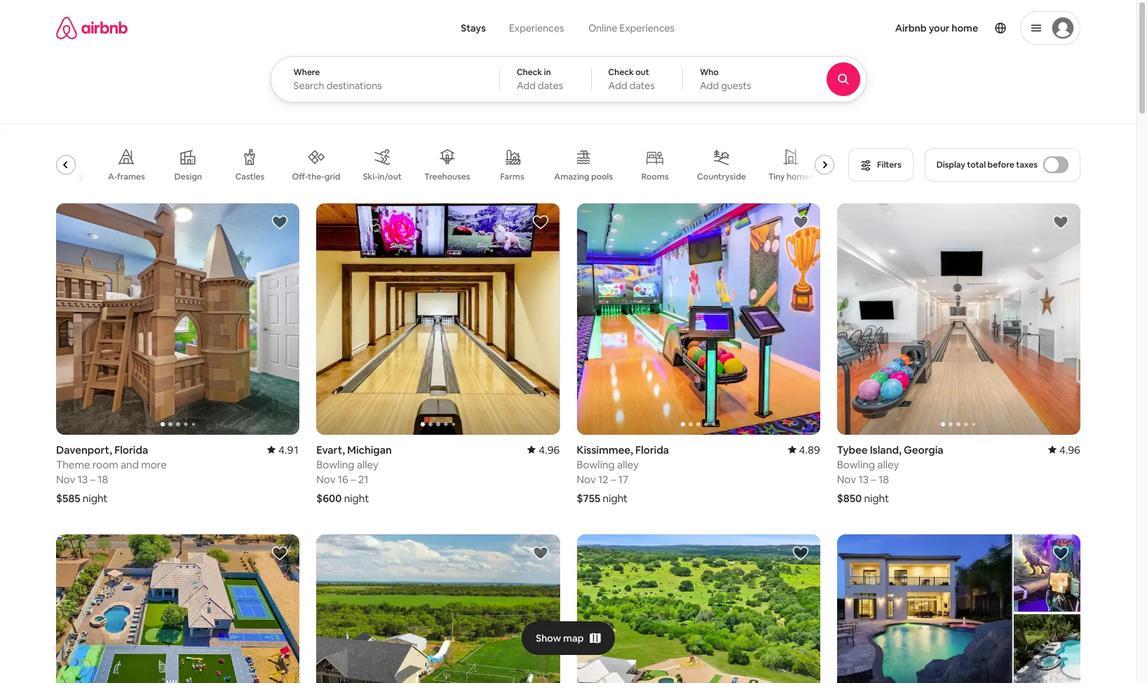 Task type: describe. For each thing, give the bounding box(es) containing it.
kissimmee, florida bowling alley nov 12 – 17 $755 night
[[577, 443, 669, 505]]

4.96 out of 5 average rating image for evart, michigan bowling alley nov 16 – 21 $600 night
[[528, 443, 560, 457]]

add for check out add dates
[[609, 79, 628, 92]]

guests
[[721, 79, 752, 92]]

out
[[636, 67, 650, 78]]

– inside 'tybee island, georgia bowling alley nov 13 – 18 $850 night'
[[871, 473, 877, 486]]

alley for nov 12 – 17
[[617, 458, 639, 471]]

display total before taxes button
[[925, 148, 1081, 182]]

4.96 for evart, michigan bowling alley nov 16 – 21 $600 night
[[539, 443, 560, 457]]

2 experiences from the left
[[620, 22, 675, 34]]

off-
[[292, 171, 308, 182]]

dates for check in add dates
[[538, 79, 563, 92]]

bowling for 16
[[317, 458, 355, 471]]

night inside "evart, michigan bowling alley nov 16 – 21 $600 night"
[[344, 492, 369, 505]]

farms
[[501, 171, 524, 182]]

home
[[952, 22, 979, 34]]

alley inside 'tybee island, georgia bowling alley nov 13 – 18 $850 night'
[[878, 458, 899, 471]]

experiences inside button
[[509, 22, 564, 34]]

add to wishlist: kissimmee, florida image
[[793, 214, 809, 231]]

castles
[[235, 171, 265, 182]]

check for check out add dates
[[609, 67, 634, 78]]

georgia
[[904, 443, 944, 457]]

none search field containing stays
[[270, 0, 905, 102]]

add to wishlist: ovalo, texas image
[[532, 545, 549, 562]]

4.96 out of 5 average rating image for tybee island, georgia bowling alley nov 13 – 18 $850 night
[[1049, 443, 1081, 457]]

island,
[[870, 443, 902, 457]]

more
[[141, 458, 167, 471]]

alley for nov 16 – 21
[[357, 458, 379, 471]]

tiny
[[769, 171, 785, 182]]

add to wishlist: kissimmee, florida image
[[1053, 545, 1070, 562]]

kissimmee,
[[577, 443, 633, 457]]

ski-in/out
[[363, 171, 402, 182]]

– inside kissimmee, florida bowling alley nov 12 – 17 $755 night
[[611, 473, 616, 486]]

night inside kissimmee, florida bowling alley nov 12 – 17 $755 night
[[603, 492, 628, 505]]

– inside davenport, florida theme room and more nov 13 – 18 $585 night
[[90, 473, 95, 486]]

online experiences link
[[576, 14, 687, 42]]

a-frames
[[108, 171, 145, 182]]

room
[[92, 458, 118, 471]]

$585
[[56, 492, 80, 505]]

add inside the who add guests
[[700, 79, 719, 92]]

4.89 out of 5 average rating image
[[788, 443, 821, 457]]

13 inside davenport, florida theme room and more nov 13 – 18 $585 night
[[78, 473, 88, 486]]

who
[[700, 67, 719, 78]]

4.96 for tybee island, georgia bowling alley nov 13 – 18 $850 night
[[1060, 443, 1081, 457]]

davenport, florida theme room and more nov 13 – 18 $585 night
[[56, 443, 167, 505]]

18 inside 'tybee island, georgia bowling alley nov 13 – 18 $850 night'
[[879, 473, 890, 486]]

where
[[294, 67, 320, 78]]

grid
[[325, 171, 340, 182]]

filters button
[[849, 148, 914, 182]]

check for check in add dates
[[517, 67, 542, 78]]

$755
[[577, 492, 601, 505]]

$850
[[837, 492, 862, 505]]

evart, michigan bowling alley nov 16 – 21 $600 night
[[317, 443, 392, 505]]

check out add dates
[[609, 67, 655, 92]]

stays button
[[450, 14, 497, 42]]

nov inside kissimmee, florida bowling alley nov 12 – 17 $755 night
[[577, 473, 596, 486]]

add to wishlist: scottsdale, arizona image
[[272, 545, 288, 562]]

evart,
[[317, 443, 345, 457]]

show map button
[[522, 622, 615, 655]]

bowling for 12
[[577, 458, 615, 471]]

frames
[[117, 171, 145, 182]]

18 inside davenport, florida theme room and more nov 13 – 18 $585 night
[[98, 473, 108, 486]]

21
[[358, 473, 369, 486]]

who add guests
[[700, 67, 752, 92]]

4.91
[[279, 443, 300, 457]]

davenport,
[[56, 443, 112, 457]]

rooms
[[642, 171, 669, 182]]

map
[[563, 632, 584, 645]]

add to wishlist: davenport, florida image
[[272, 214, 288, 231]]

taxes
[[1017, 159, 1038, 170]]

in/out
[[378, 171, 402, 182]]

12
[[598, 473, 609, 486]]

display total before taxes
[[937, 159, 1038, 170]]



Task type: locate. For each thing, give the bounding box(es) containing it.
0 horizontal spatial check
[[517, 67, 542, 78]]

2 night from the left
[[344, 492, 369, 505]]

0 horizontal spatial 4.96 out of 5 average rating image
[[528, 443, 560, 457]]

profile element
[[709, 0, 1081, 56]]

1 horizontal spatial 4.96
[[1060, 443, 1081, 457]]

what can we help you find? tab list
[[450, 14, 576, 42]]

bowling inside kissimmee, florida bowling alley nov 12 – 17 $755 night
[[577, 458, 615, 471]]

tiny homes
[[769, 171, 814, 182]]

2 13 from the left
[[859, 473, 869, 486]]

florida inside kissimmee, florida bowling alley nov 12 – 17 $755 night
[[636, 443, 669, 457]]

nov inside 'tybee island, georgia bowling alley nov 13 – 18 $850 night'
[[837, 473, 857, 486]]

1 night from the left
[[83, 492, 108, 505]]

1 4.96 from the left
[[539, 443, 560, 457]]

countryside
[[697, 171, 746, 182]]

4 night from the left
[[865, 492, 890, 505]]

0 horizontal spatial florida
[[114, 443, 148, 457]]

1 dates from the left
[[538, 79, 563, 92]]

nov left 16
[[317, 473, 336, 486]]

2 nov from the left
[[317, 473, 336, 486]]

add to wishlist: tybee island, georgia image
[[1053, 214, 1070, 231]]

florida for alley
[[636, 443, 669, 457]]

– inside "evart, michigan bowling alley nov 16 – 21 $600 night"
[[351, 473, 356, 486]]

1 horizontal spatial check
[[609, 67, 634, 78]]

– down the room
[[90, 473, 95, 486]]

night inside davenport, florida theme room and more nov 13 – 18 $585 night
[[83, 492, 108, 505]]

0 horizontal spatial bowling
[[317, 458, 355, 471]]

online experiences
[[589, 22, 675, 34]]

0 horizontal spatial 13
[[78, 473, 88, 486]]

show map
[[536, 632, 584, 645]]

18 down island, in the right bottom of the page
[[879, 473, 890, 486]]

online
[[589, 22, 618, 34]]

bowling inside "evart, michigan bowling alley nov 16 – 21 $600 night"
[[317, 458, 355, 471]]

4.89
[[799, 443, 821, 457]]

add inside check out add dates
[[609, 79, 628, 92]]

nov left 12
[[577, 473, 596, 486]]

0 horizontal spatial alley
[[357, 458, 379, 471]]

18 down the room
[[98, 473, 108, 486]]

florida for room
[[114, 443, 148, 457]]

dates down out
[[630, 79, 655, 92]]

3 nov from the left
[[577, 473, 596, 486]]

1 nov from the left
[[56, 473, 75, 486]]

18
[[98, 473, 108, 486], [879, 473, 890, 486]]

total
[[968, 159, 986, 170]]

nov up $850
[[837, 473, 857, 486]]

2 4.96 from the left
[[1060, 443, 1081, 457]]

1 18 from the left
[[98, 473, 108, 486]]

experiences right "online"
[[620, 22, 675, 34]]

check left out
[[609, 67, 634, 78]]

filters
[[878, 159, 902, 170]]

1 experiences from the left
[[509, 22, 564, 34]]

1 horizontal spatial add
[[609, 79, 628, 92]]

0 horizontal spatial dates
[[538, 79, 563, 92]]

3 alley from the left
[[878, 458, 899, 471]]

group
[[45, 137, 840, 192], [56, 203, 300, 435], [317, 203, 560, 435], [577, 203, 821, 435], [837, 203, 1081, 435], [56, 534, 300, 683], [317, 534, 560, 683], [577, 534, 821, 683], [837, 534, 1081, 683]]

night down 17
[[603, 492, 628, 505]]

bowling
[[317, 458, 355, 471], [577, 458, 615, 471], [837, 458, 875, 471]]

nov inside "evart, michigan bowling alley nov 16 – 21 $600 night"
[[317, 473, 336, 486]]

tybee
[[837, 443, 868, 457]]

–
[[90, 473, 95, 486], [351, 473, 356, 486], [611, 473, 616, 486], [871, 473, 877, 486]]

add down online experiences
[[609, 79, 628, 92]]

13 down theme
[[78, 473, 88, 486]]

group containing off-the-grid
[[45, 137, 840, 192]]

nov inside davenport, florida theme room and more nov 13 – 18 $585 night
[[56, 473, 75, 486]]

add for check in add dates
[[517, 79, 536, 92]]

stays tab panel
[[270, 56, 905, 102]]

tybee island, georgia bowling alley nov 13 – 18 $850 night
[[837, 443, 944, 505]]

night right $850
[[865, 492, 890, 505]]

and
[[121, 458, 139, 471]]

homes
[[787, 171, 814, 182]]

nov down theme
[[56, 473, 75, 486]]

4.96
[[539, 443, 560, 457], [1060, 443, 1081, 457]]

0 horizontal spatial add
[[517, 79, 536, 92]]

1 horizontal spatial florida
[[636, 443, 669, 457]]

florida up and
[[114, 443, 148, 457]]

alley up 17
[[617, 458, 639, 471]]

2 18 from the left
[[879, 473, 890, 486]]

ski-
[[363, 171, 378, 182]]

in
[[544, 67, 551, 78]]

dates inside check in add dates
[[538, 79, 563, 92]]

4 – from the left
[[871, 473, 877, 486]]

show
[[536, 632, 561, 645]]

night down the 21
[[344, 492, 369, 505]]

2 bowling from the left
[[577, 458, 615, 471]]

alley down island, in the right bottom of the page
[[878, 458, 899, 471]]

2 dates from the left
[[630, 79, 655, 92]]

– left 17
[[611, 473, 616, 486]]

pools
[[591, 171, 613, 182]]

1 florida from the left
[[114, 443, 148, 457]]

check
[[517, 67, 542, 78], [609, 67, 634, 78]]

florida right kissimmee,
[[636, 443, 669, 457]]

4 nov from the left
[[837, 473, 857, 486]]

florida inside davenport, florida theme room and more nov 13 – 18 $585 night
[[114, 443, 148, 457]]

bowling down evart,
[[317, 458, 355, 471]]

check inside check out add dates
[[609, 67, 634, 78]]

add down experiences button
[[517, 79, 536, 92]]

1 check from the left
[[517, 67, 542, 78]]

night right $585
[[83, 492, 108, 505]]

13
[[78, 473, 88, 486], [859, 473, 869, 486]]

None search field
[[270, 0, 905, 102]]

add to wishlist: dripping springs, texas image
[[793, 545, 809, 562]]

1 horizontal spatial 18
[[879, 473, 890, 486]]

alley down michigan
[[357, 458, 379, 471]]

1 horizontal spatial 4.96 out of 5 average rating image
[[1049, 443, 1081, 457]]

1 horizontal spatial 13
[[859, 473, 869, 486]]

theme
[[56, 458, 90, 471]]

1 13 from the left
[[78, 473, 88, 486]]

design
[[175, 171, 202, 182]]

your
[[929, 22, 950, 34]]

airbnb your home link
[[887, 13, 987, 43]]

1 alley from the left
[[357, 458, 379, 471]]

1 bowling from the left
[[317, 458, 355, 471]]

2 4.96 out of 5 average rating image from the left
[[1049, 443, 1081, 457]]

– left the 21
[[351, 473, 356, 486]]

2 horizontal spatial alley
[[878, 458, 899, 471]]

florida
[[114, 443, 148, 457], [636, 443, 669, 457]]

alley
[[357, 458, 379, 471], [617, 458, 639, 471], [878, 458, 899, 471]]

alley inside kissimmee, florida bowling alley nov 12 – 17 $755 night
[[617, 458, 639, 471]]

michigan
[[347, 443, 392, 457]]

the-
[[308, 171, 325, 182]]

add
[[517, 79, 536, 92], [609, 79, 628, 92], [700, 79, 719, 92]]

$600
[[317, 492, 342, 505]]

bowling inside 'tybee island, georgia bowling alley nov 13 – 18 $850 night'
[[837, 458, 875, 471]]

2 – from the left
[[351, 473, 356, 486]]

alley inside "evart, michigan bowling alley nov 16 – 21 $600 night"
[[357, 458, 379, 471]]

dates down in
[[538, 79, 563, 92]]

4.96 out of 5 average rating image
[[528, 443, 560, 457], [1049, 443, 1081, 457]]

1 horizontal spatial experiences
[[620, 22, 675, 34]]

dates inside check out add dates
[[630, 79, 655, 92]]

check in add dates
[[517, 67, 563, 92]]

1 add from the left
[[517, 79, 536, 92]]

1 horizontal spatial bowling
[[577, 458, 615, 471]]

add inside check in add dates
[[517, 79, 536, 92]]

4.91 out of 5 average rating image
[[267, 443, 300, 457]]

add down who on the top of the page
[[700, 79, 719, 92]]

night
[[83, 492, 108, 505], [344, 492, 369, 505], [603, 492, 628, 505], [865, 492, 890, 505]]

0 horizontal spatial 4.96
[[539, 443, 560, 457]]

– down island, in the right bottom of the page
[[871, 473, 877, 486]]

13 inside 'tybee island, georgia bowling alley nov 13 – 18 $850 night'
[[859, 473, 869, 486]]

3 night from the left
[[603, 492, 628, 505]]

2 florida from the left
[[636, 443, 669, 457]]

display
[[937, 159, 966, 170]]

check left in
[[517, 67, 542, 78]]

amazing pools
[[555, 171, 613, 182]]

3 bowling from the left
[[837, 458, 875, 471]]

13 up $850
[[859, 473, 869, 486]]

Where field
[[294, 79, 477, 92]]

airbnb your home
[[896, 22, 979, 34]]

stays
[[461, 22, 486, 34]]

17
[[619, 473, 629, 486]]

check inside check in add dates
[[517, 67, 542, 78]]

dates
[[538, 79, 563, 92], [630, 79, 655, 92]]

dates for check out add dates
[[630, 79, 655, 92]]

16
[[338, 473, 348, 486]]

airbnb
[[896, 22, 927, 34]]

2 check from the left
[[609, 67, 634, 78]]

2 alley from the left
[[617, 458, 639, 471]]

1 horizontal spatial dates
[[630, 79, 655, 92]]

experiences up in
[[509, 22, 564, 34]]

before
[[988, 159, 1015, 170]]

a-
[[108, 171, 117, 182]]

2 horizontal spatial add
[[700, 79, 719, 92]]

1 4.96 out of 5 average rating image from the left
[[528, 443, 560, 457]]

bowling up 12
[[577, 458, 615, 471]]

add to wishlist: evart, michigan image
[[532, 214, 549, 231]]

0 horizontal spatial 18
[[98, 473, 108, 486]]

2 add from the left
[[609, 79, 628, 92]]

trending
[[47, 171, 82, 182]]

2 horizontal spatial bowling
[[837, 458, 875, 471]]

1 horizontal spatial alley
[[617, 458, 639, 471]]

nov
[[56, 473, 75, 486], [317, 473, 336, 486], [577, 473, 596, 486], [837, 473, 857, 486]]

bowling down tybee
[[837, 458, 875, 471]]

experiences button
[[497, 14, 576, 42]]

1 – from the left
[[90, 473, 95, 486]]

amazing
[[555, 171, 590, 182]]

experiences
[[509, 22, 564, 34], [620, 22, 675, 34]]

0 horizontal spatial experiences
[[509, 22, 564, 34]]

off-the-grid
[[292, 171, 340, 182]]

treehouses
[[425, 171, 470, 182]]

3 add from the left
[[700, 79, 719, 92]]

3 – from the left
[[611, 473, 616, 486]]

night inside 'tybee island, georgia bowling alley nov 13 – 18 $850 night'
[[865, 492, 890, 505]]



Task type: vqa. For each thing, say whether or not it's contained in the screenshot.
top can
no



